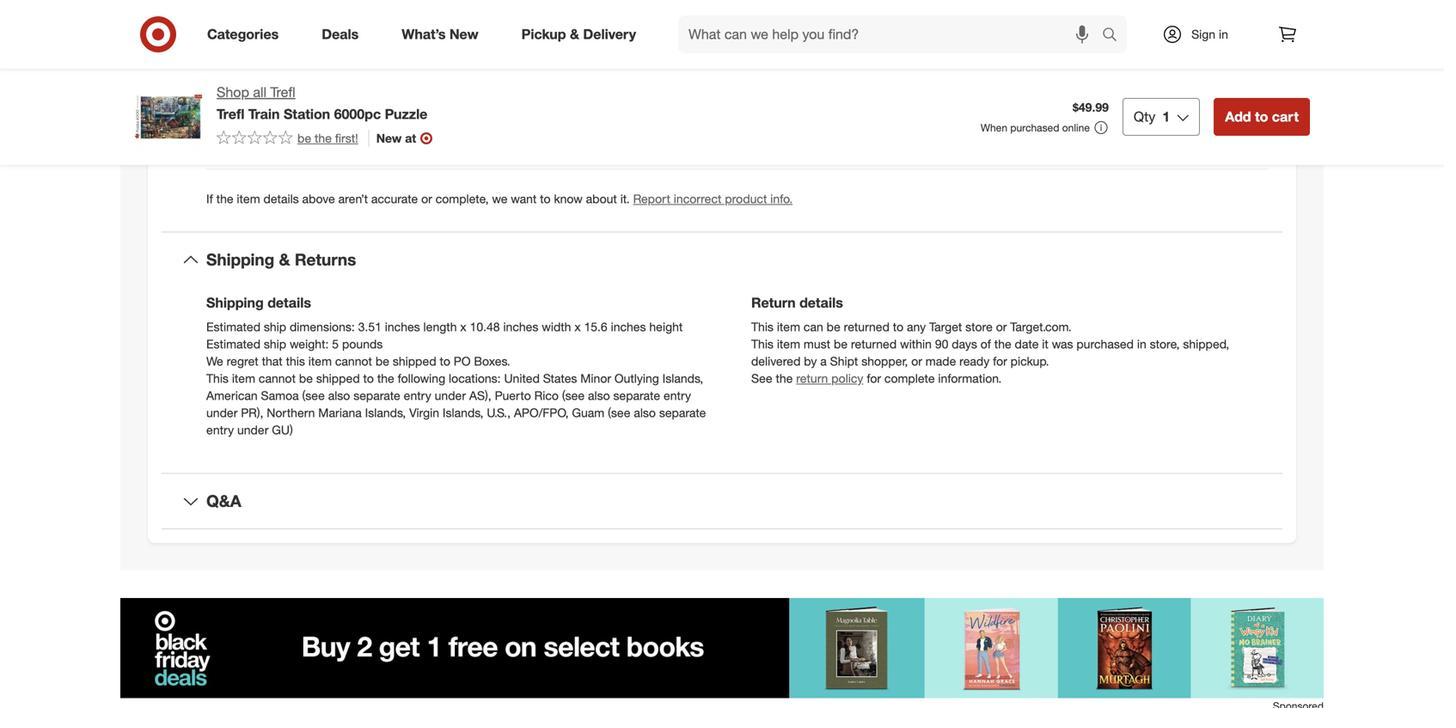 Task type: vqa. For each thing, say whether or not it's contained in the screenshot.
the Chat
no



Task type: describe. For each thing, give the bounding box(es) containing it.
about
[[586, 191, 617, 206]]

returns
[[295, 250, 356, 270]]

be down this on the left of page
[[299, 371, 313, 386]]

product
[[725, 191, 767, 206]]

weight:
[[290, 337, 329, 352]]

regret
[[227, 354, 259, 369]]

2 horizontal spatial also
[[634, 405, 656, 420]]

ready
[[960, 354, 990, 369]]

width
[[542, 319, 571, 334]]

that
[[262, 354, 283, 369]]

the right if
[[216, 191, 234, 206]]

upc
[[206, 31, 232, 46]]

station
[[284, 106, 330, 122]]

to inside shipping details estimated ship dimensions: 3.51 inches length x 10.48 inches width x 15.6 inches height estimated ship weight: 5 pounds we regret that this item cannot be shipped to po boxes.
[[440, 354, 451, 369]]

0 horizontal spatial or
[[422, 191, 432, 206]]

it
[[1043, 337, 1049, 352]]

0 horizontal spatial islands,
[[365, 405, 406, 420]]

united states minor outlying islands, american samoa (see also separate entry under as), puerto rico (see also separate entry under pr), northern mariana islands, virgin islands, u.s., apo/fpo, guam (see also separate entry under gu)
[[206, 371, 706, 438]]

add
[[1226, 108, 1252, 125]]

2 vertical spatial this
[[206, 371, 229, 386]]

q&a
[[206, 491, 242, 511]]

be right 'can'
[[827, 319, 841, 334]]

length
[[424, 319, 457, 334]]

above
[[302, 191, 335, 206]]

report incorrect product info. button
[[634, 190, 793, 208]]

locations:
[[449, 371, 501, 386]]

shop
[[217, 84, 249, 101]]

virgin
[[409, 405, 440, 420]]

pickup.
[[1011, 354, 1050, 369]]

details for return
[[800, 294, 844, 311]]

when purchased online
[[981, 121, 1091, 134]]

information.
[[939, 371, 1002, 386]]

what's new
[[402, 26, 479, 43]]

when
[[981, 121, 1008, 134]]

1 horizontal spatial islands,
[[443, 405, 484, 420]]

the left following on the left bottom of the page
[[377, 371, 395, 386]]

1 inches from the left
[[385, 319, 420, 334]]

origin : imported
[[206, 135, 298, 151]]

shipped inside shipping details estimated ship dimensions: 3.51 inches length x 10.48 inches width x 15.6 inches height estimated ship weight: 5 pounds we regret that this item cannot be shipped to po boxes.
[[393, 354, 437, 369]]

1 vertical spatial returned
[[851, 337, 897, 352]]

cannot inside shipping details estimated ship dimensions: 3.51 inches length x 10.48 inches width x 15.6 inches height estimated ship weight: 5 pounds we regret that this item cannot be shipped to po boxes.
[[335, 354, 372, 369]]

first!
[[335, 131, 358, 146]]

what's new link
[[387, 15, 500, 53]]

be the first! link
[[217, 130, 358, 147]]

complete
[[885, 371, 935, 386]]

be the first!
[[298, 131, 358, 146]]

q&a button
[[162, 474, 1283, 529]]

1 horizontal spatial in
[[1220, 27, 1229, 42]]

what's
[[402, 26, 446, 43]]

purchased inside return details this item can be returned to any target store or target.com. this item must be returned within 90 days of the date it was purchased in store, shipped, delivered by a shipt shopper, or made ready for pickup. see the return policy for complete information.
[[1077, 337, 1134, 352]]

0 horizontal spatial (see
[[302, 388, 325, 403]]

item up the delivered
[[777, 337, 801, 352]]

0 horizontal spatial also
[[328, 388, 350, 403]]

advertisement region
[[120, 599, 1325, 699]]

origin
[[206, 135, 241, 151]]

1
[[1163, 108, 1171, 125]]

train
[[248, 106, 280, 122]]

return
[[752, 294, 796, 311]]

image of trefl train station 6000pc puzzle image
[[134, 83, 203, 151]]

northern
[[267, 405, 315, 420]]

item right if
[[237, 191, 260, 206]]

boxes.
[[474, 354, 511, 369]]

target
[[930, 319, 963, 334]]

0 horizontal spatial new
[[376, 131, 402, 146]]

was
[[1052, 337, 1074, 352]]

categories
[[207, 26, 279, 43]]

pickup & delivery link
[[507, 15, 658, 53]]

the right of
[[995, 337, 1012, 352]]

minor
[[581, 371, 612, 386]]

date
[[1015, 337, 1039, 352]]

report
[[634, 191, 671, 206]]

puerto
[[495, 388, 531, 403]]

deals link
[[307, 15, 380, 53]]

: for origin
[[241, 135, 245, 151]]

details for shipping
[[268, 294, 311, 311]]

(dpci)
[[284, 83, 321, 98]]

2 horizontal spatial islands,
[[663, 371, 704, 386]]

to inside button
[[1256, 108, 1269, 125]]

delivered
[[752, 354, 801, 369]]

deals
[[322, 26, 359, 43]]

What can we help you find? suggestions appear below search field
[[679, 15, 1107, 53]]

1 horizontal spatial or
[[912, 354, 923, 369]]

search button
[[1095, 15, 1136, 57]]

by
[[804, 354, 817, 369]]

guam
[[572, 405, 605, 420]]

upc : 5900511650044
[[206, 31, 326, 46]]

90
[[936, 337, 949, 352]]

item inside shipping details estimated ship dimensions: 3.51 inches length x 10.48 inches width x 15.6 inches height estimated ship weight: 5 pounds we regret that this item cannot be shipped to po boxes.
[[309, 354, 332, 369]]

accurate
[[371, 191, 418, 206]]

1 horizontal spatial for
[[993, 354, 1008, 369]]

0 vertical spatial this
[[752, 319, 774, 334]]

to inside return details this item can be returned to any target store or target.com. this item must be returned within 90 days of the date it was purchased in store, shipped, delivered by a shipt shopper, or made ready for pickup. see the return policy for complete information.
[[893, 319, 904, 334]]

all
[[253, 84, 267, 101]]

at
[[405, 131, 416, 146]]

be down station in the top left of the page
[[298, 131, 311, 146]]

must
[[804, 337, 831, 352]]

policy
[[832, 371, 864, 386]]

1 horizontal spatial (see
[[562, 388, 585, 403]]

if the item details above aren't accurate or complete, we want to know about it. report incorrect product info.
[[206, 191, 793, 206]]

gu)
[[272, 423, 293, 438]]

this item cannot be shipped to the following locations:
[[206, 371, 501, 386]]

details left above
[[264, 191, 299, 206]]

2 horizontal spatial (see
[[608, 405, 631, 420]]

be up shipt
[[834, 337, 848, 352]]

number
[[235, 83, 281, 98]]

1 horizontal spatial also
[[588, 388, 610, 403]]

incorrect
[[674, 191, 722, 206]]

item
[[206, 83, 232, 98]]



Task type: locate. For each thing, give the bounding box(es) containing it.
1 vertical spatial shipping
[[206, 294, 264, 311]]

shipping & returns
[[206, 250, 356, 270]]

0 horizontal spatial in
[[1138, 337, 1147, 352]]

purchased right when at the right top
[[1011, 121, 1060, 134]]

under down the american
[[206, 405, 238, 420]]

3 inches from the left
[[611, 319, 646, 334]]

15.6
[[584, 319, 608, 334]]

be
[[298, 131, 311, 146], [827, 319, 841, 334], [834, 337, 848, 352], [376, 354, 390, 369], [299, 371, 313, 386]]

5900511650044
[[239, 31, 326, 46]]

the left the first!
[[315, 131, 332, 146]]

qty
[[1134, 108, 1156, 125]]

2 vertical spatial or
[[912, 354, 923, 369]]

1 horizontal spatial entry
[[404, 388, 432, 403]]

6000pc
[[334, 106, 381, 122]]

(see down states
[[562, 388, 585, 403]]

want
[[511, 191, 537, 206]]

in
[[1220, 27, 1229, 42], [1138, 337, 1147, 352]]

pickup
[[522, 26, 566, 43]]

1 x from the left
[[460, 319, 467, 334]]

following
[[398, 371, 446, 386]]

1 vertical spatial &
[[279, 250, 290, 270]]

0 vertical spatial ship
[[264, 319, 286, 334]]

shipping & returns button
[[162, 233, 1283, 288]]

sign
[[1192, 27, 1216, 42]]

also down the outlying
[[634, 405, 656, 420]]

region
[[120, 599, 1325, 709]]

0 horizontal spatial purchased
[[1011, 121, 1060, 134]]

this
[[286, 354, 305, 369]]

shipping up regret
[[206, 294, 264, 311]]

1 vertical spatial for
[[867, 371, 882, 386]]

be down pounds
[[376, 354, 390, 369]]

entry
[[404, 388, 432, 403], [664, 388, 692, 403], [206, 423, 234, 438]]

rico
[[535, 388, 559, 403]]

cannot up this item cannot be shipped to the following locations:
[[335, 354, 372, 369]]

item down regret
[[232, 371, 255, 386]]

islands, left virgin
[[365, 405, 406, 420]]

know
[[554, 191, 583, 206]]

2 horizontal spatial inches
[[611, 319, 646, 334]]

1 horizontal spatial &
[[570, 26, 580, 43]]

it.
[[621, 191, 630, 206]]

2 shipping from the top
[[206, 294, 264, 311]]

1 horizontal spatial :
[[241, 135, 245, 151]]

1 vertical spatial purchased
[[1077, 337, 1134, 352]]

islands, right the outlying
[[663, 371, 704, 386]]

or down 'within'
[[912, 354, 923, 369]]

shipt
[[831, 354, 859, 369]]

the
[[315, 131, 332, 146], [216, 191, 234, 206], [995, 337, 1012, 352], [377, 371, 395, 386], [776, 371, 793, 386]]

islands, down as),
[[443, 405, 484, 420]]

see
[[752, 371, 773, 386]]

purchased
[[1011, 121, 1060, 134], [1077, 337, 1134, 352]]

in inside return details this item can be returned to any target store or target.com. this item must be returned within 90 days of the date it was purchased in store, shipped, delivered by a shipt shopper, or made ready for pickup. see the return policy for complete information.
[[1138, 337, 1147, 352]]

estimated
[[206, 319, 261, 334], [206, 337, 261, 352]]

& left returns
[[279, 250, 290, 270]]

the down the delivered
[[776, 371, 793, 386]]

1 horizontal spatial shipped
[[393, 354, 437, 369]]

0 vertical spatial estimated
[[206, 319, 261, 334]]

new left at
[[376, 131, 402, 146]]

islands,
[[663, 371, 704, 386], [365, 405, 406, 420], [443, 405, 484, 420]]

0 vertical spatial under
[[435, 388, 466, 403]]

or right store
[[997, 319, 1007, 334]]

cart
[[1273, 108, 1300, 125]]

samoa
[[261, 388, 299, 403]]

1 vertical spatial estimated
[[206, 337, 261, 352]]

also up 'mariana'
[[328, 388, 350, 403]]

sign in
[[1192, 27, 1229, 42]]

trefl down shop
[[217, 106, 245, 122]]

x
[[460, 319, 467, 334], [575, 319, 581, 334]]

0 horizontal spatial shipped
[[316, 371, 360, 386]]

united
[[504, 371, 540, 386]]

1 estimated from the top
[[206, 319, 261, 334]]

x left 10.48
[[460, 319, 467, 334]]

if
[[206, 191, 213, 206]]

made
[[926, 354, 957, 369]]

store
[[966, 319, 993, 334]]

search
[[1095, 28, 1136, 44]]

in left 'store,'
[[1138, 337, 1147, 352]]

or right accurate
[[422, 191, 432, 206]]

details up 'can'
[[800, 294, 844, 311]]

dimensions:
[[290, 319, 355, 334]]

store,
[[1150, 337, 1180, 352]]

2 ship from the top
[[264, 337, 286, 352]]

0 vertical spatial trefl
[[270, 84, 296, 101]]

0 vertical spatial shipping
[[206, 250, 275, 270]]

under down the locations:
[[435, 388, 466, 403]]

this up the delivered
[[752, 337, 774, 352]]

to right add
[[1256, 108, 1269, 125]]

trefl right all
[[270, 84, 296, 101]]

item left 'can'
[[777, 319, 801, 334]]

10.48
[[470, 319, 500, 334]]

american
[[206, 388, 258, 403]]

1 horizontal spatial x
[[575, 319, 581, 334]]

or
[[422, 191, 432, 206], [997, 319, 1007, 334], [912, 354, 923, 369]]

0 horizontal spatial for
[[867, 371, 882, 386]]

1 horizontal spatial cannot
[[335, 354, 372, 369]]

details inside shipping details estimated ship dimensions: 3.51 inches length x 10.48 inches width x 15.6 inches height estimated ship weight: 5 pounds we regret that this item cannot be shipped to po boxes.
[[268, 294, 311, 311]]

online
[[1063, 121, 1091, 134]]

&
[[570, 26, 580, 43], [279, 250, 290, 270]]

item number (dpci)
[[206, 83, 321, 98]]

1 horizontal spatial trefl
[[270, 84, 296, 101]]

for right ready
[[993, 354, 1008, 369]]

shop all trefl trefl train station 6000pc puzzle
[[217, 84, 428, 122]]

2 x from the left
[[575, 319, 581, 334]]

any
[[907, 319, 926, 334]]

1 vertical spatial trefl
[[217, 106, 245, 122]]

height
[[650, 319, 683, 334]]

2 inches from the left
[[504, 319, 539, 334]]

shipping inside shipping details estimated ship dimensions: 3.51 inches length x 10.48 inches width x 15.6 inches height estimated ship weight: 5 pounds we regret that this item cannot be shipped to po boxes.
[[206, 294, 264, 311]]

$49.99
[[1073, 100, 1109, 115]]

sign in link
[[1148, 15, 1256, 53]]

1 vertical spatial new
[[376, 131, 402, 146]]

details inside return details this item can be returned to any target store or target.com. this item must be returned within 90 days of the date it was purchased in store, shipped, delivered by a shipt shopper, or made ready for pickup. see the return policy for complete information.
[[800, 294, 844, 311]]

separate
[[354, 388, 401, 403], [614, 388, 661, 403], [660, 405, 706, 420]]

also down minor
[[588, 388, 610, 403]]

qty 1
[[1134, 108, 1171, 125]]

entry down the american
[[206, 423, 234, 438]]

categories link
[[193, 15, 300, 53]]

purchased right was
[[1077, 337, 1134, 352]]

0 horizontal spatial entry
[[206, 423, 234, 438]]

entry down 'height'
[[664, 388, 692, 403]]

shipping inside dropdown button
[[206, 250, 275, 270]]

1 vertical spatial ship
[[264, 337, 286, 352]]

1 vertical spatial or
[[997, 319, 1007, 334]]

pounds
[[342, 337, 383, 352]]

complete,
[[436, 191, 489, 206]]

0 horizontal spatial cannot
[[259, 371, 296, 386]]

new
[[450, 26, 479, 43], [376, 131, 402, 146]]

shipped up 'mariana'
[[316, 371, 360, 386]]

of
[[981, 337, 992, 352]]

this
[[752, 319, 774, 334], [752, 337, 774, 352], [206, 371, 229, 386]]

0 horizontal spatial trefl
[[217, 106, 245, 122]]

0 horizontal spatial :
[[232, 31, 236, 46]]

2 vertical spatial under
[[237, 423, 269, 438]]

mariana
[[318, 405, 362, 420]]

& for pickup
[[570, 26, 580, 43]]

add to cart
[[1226, 108, 1300, 125]]

2 horizontal spatial or
[[997, 319, 1007, 334]]

& right pickup
[[570, 26, 580, 43]]

: for upc
[[232, 31, 236, 46]]

x left '15.6'
[[575, 319, 581, 334]]

to left "po"
[[440, 354, 451, 369]]

1 vertical spatial this
[[752, 337, 774, 352]]

shipping details estimated ship dimensions: 3.51 inches length x 10.48 inches width x 15.6 inches height estimated ship weight: 5 pounds we regret that this item cannot be shipped to po boxes.
[[206, 294, 683, 369]]

imported
[[248, 135, 298, 151]]

& for shipping
[[279, 250, 290, 270]]

under down pr), on the bottom left
[[237, 423, 269, 438]]

0 vertical spatial in
[[1220, 27, 1229, 42]]

0 horizontal spatial x
[[460, 319, 467, 334]]

days
[[952, 337, 978, 352]]

shipping for shipping details estimated ship dimensions: 3.51 inches length x 10.48 inches width x 15.6 inches height estimated ship weight: 5 pounds we regret that this item cannot be shipped to po boxes.
[[206, 294, 264, 311]]

this down we
[[206, 371, 229, 386]]

details
[[264, 191, 299, 206], [268, 294, 311, 311], [800, 294, 844, 311]]

puzzle
[[385, 106, 428, 122]]

1 horizontal spatial inches
[[504, 319, 539, 334]]

0 horizontal spatial inches
[[385, 319, 420, 334]]

item down weight:
[[309, 354, 332, 369]]

for down the shopper,
[[867, 371, 882, 386]]

1 vertical spatial :
[[241, 135, 245, 151]]

in right sign on the top
[[1220, 27, 1229, 42]]

5
[[332, 337, 339, 352]]

as),
[[469, 388, 492, 403]]

: left 5900511650044 on the left top of page
[[232, 31, 236, 46]]

0 vertical spatial :
[[232, 31, 236, 46]]

0 vertical spatial shipped
[[393, 354, 437, 369]]

to left any
[[893, 319, 904, 334]]

to
[[1256, 108, 1269, 125], [540, 191, 551, 206], [893, 319, 904, 334], [440, 354, 451, 369], [363, 371, 374, 386]]

shopper,
[[862, 354, 909, 369]]

shipped up following on the left bottom of the page
[[393, 354, 437, 369]]

target.com.
[[1011, 319, 1072, 334]]

0 horizontal spatial &
[[279, 250, 290, 270]]

2 horizontal spatial entry
[[664, 388, 692, 403]]

new right what's
[[450, 26, 479, 43]]

(see up northern
[[302, 388, 325, 403]]

0 vertical spatial purchased
[[1011, 121, 1060, 134]]

1 horizontal spatial new
[[450, 26, 479, 43]]

1 vertical spatial under
[[206, 405, 238, 420]]

1 horizontal spatial purchased
[[1077, 337, 1134, 352]]

0 vertical spatial new
[[450, 26, 479, 43]]

details up dimensions:
[[268, 294, 311, 311]]

delivery
[[583, 26, 636, 43]]

1 vertical spatial in
[[1138, 337, 1147, 352]]

& inside pickup & delivery link
[[570, 26, 580, 43]]

2 estimated from the top
[[206, 337, 261, 352]]

0 vertical spatial cannot
[[335, 354, 372, 369]]

for
[[993, 354, 1008, 369], [867, 371, 882, 386]]

0 vertical spatial returned
[[844, 319, 890, 334]]

shipping for shipping & returns
[[206, 250, 275, 270]]

pickup & delivery
[[522, 26, 636, 43]]

0 vertical spatial or
[[422, 191, 432, 206]]

1 shipping from the top
[[206, 250, 275, 270]]

1 ship from the top
[[264, 319, 286, 334]]

we
[[206, 354, 223, 369]]

& inside shipping & returns dropdown button
[[279, 250, 290, 270]]

be inside shipping details estimated ship dimensions: 3.51 inches length x 10.48 inches width x 15.6 inches height estimated ship weight: 5 pounds we regret that this item cannot be shipped to po boxes.
[[376, 354, 390, 369]]

inches right '15.6'
[[611, 319, 646, 334]]

(see right guam
[[608, 405, 631, 420]]

shipping
[[206, 250, 275, 270], [206, 294, 264, 311]]

0 vertical spatial &
[[570, 26, 580, 43]]

info.
[[771, 191, 793, 206]]

shipping down if
[[206, 250, 275, 270]]

1 vertical spatial shipped
[[316, 371, 360, 386]]

within
[[901, 337, 932, 352]]

aren't
[[338, 191, 368, 206]]

apo/fpo,
[[514, 405, 569, 420]]

3.51
[[358, 319, 382, 334]]

cannot up samoa
[[259, 371, 296, 386]]

(see
[[302, 388, 325, 403], [562, 388, 585, 403], [608, 405, 631, 420]]

entry down following on the left bottom of the page
[[404, 388, 432, 403]]

: left imported
[[241, 135, 245, 151]]

0 vertical spatial for
[[993, 354, 1008, 369]]

to down pounds
[[363, 371, 374, 386]]

to right want
[[540, 191, 551, 206]]

this down return
[[752, 319, 774, 334]]

1 vertical spatial cannot
[[259, 371, 296, 386]]

new at
[[376, 131, 416, 146]]

inches right 3.51
[[385, 319, 420, 334]]

inches left width
[[504, 319, 539, 334]]



